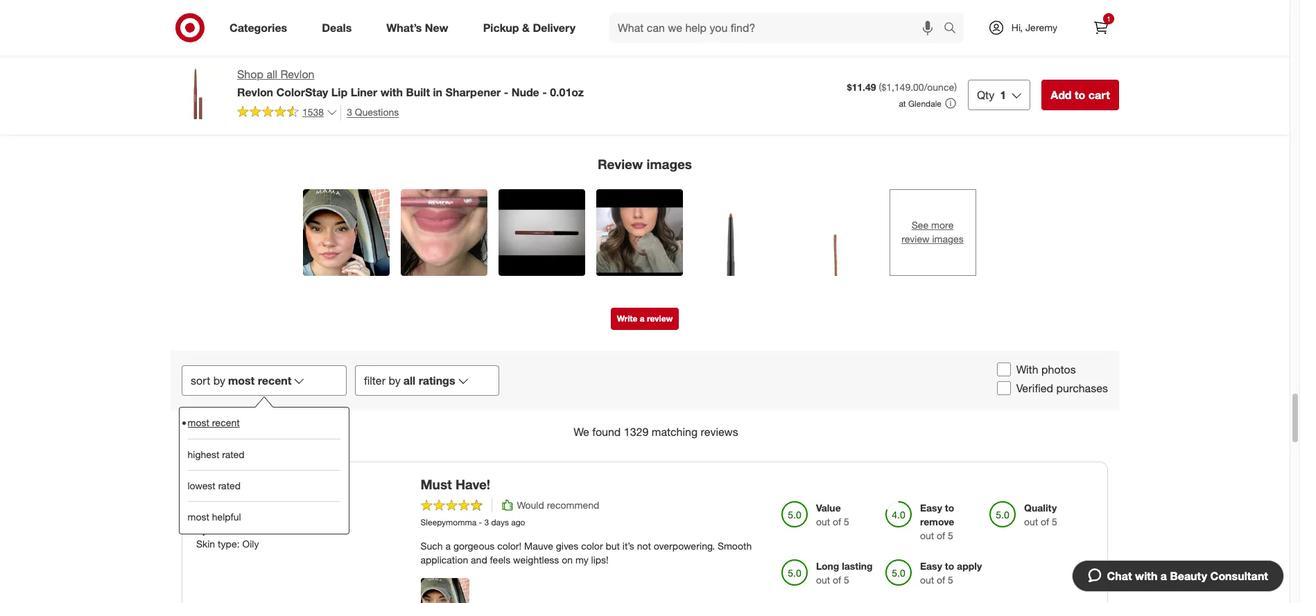 Task type: describe. For each thing, give the bounding box(es) containing it.
0 horizontal spatial quality out of 5
[[420, 85, 453, 110]]

most helpful
[[188, 511, 241, 523]]

long lasting out of 5
[[817, 561, 873, 586]]

chat
[[1108, 570, 1133, 583]]

$11.49 ( $1,149.00 /ounce )
[[848, 81, 957, 93]]

color inside such a gorgeous color! mauve gives color but it's not overpowering. smooth application and feels weightless on my lips!
[[581, 541, 603, 552]]

gorgeous
[[454, 541, 495, 552]]

0 vertical spatial most
[[228, 374, 255, 388]]

range
[[943, 238, 981, 253]]

in inside shop all revlon revlon colorstay lip liner with built in sharpener - nude - 0.01oz
[[433, 85, 443, 99]]

1 vertical spatial ratings
[[419, 374, 455, 388]]

color,
[[820, 269, 841, 279]]

lip inside shop all revlon revlon colorstay lip liner with built in sharpener - nude - 0.01oz
[[332, 85, 348, 99]]

Verified purchases checkbox
[[997, 382, 1011, 396]]

rated for highest rated
[[222, 449, 245, 460]]

1 inside "link"
[[1107, 15, 1111, 23]]

1 horizontal spatial -
[[504, 85, 509, 99]]

the-
[[497, 269, 513, 279]]

sharpener inside built-in sharpener comes with a built-in sharpener, so you don't have to bring extra tools on-the-go.
[[464, 238, 526, 253]]

highest rated
[[188, 449, 245, 460]]

sharpener inside shop all revlon revlon colorstay lip liner with built in sharpener - nude - 0.01oz
[[446, 85, 501, 99]]

has
[[990, 257, 1005, 268]]

rated for lowest rated
[[219, 480, 241, 492]]

not
[[637, 541, 651, 552]]

pickup & delivery link
[[472, 12, 593, 43]]

tools
[[463, 269, 482, 279]]

: up type
[[237, 525, 239, 537]]

verified purchases
[[1017, 381, 1109, 395]]

2 horizontal spatial in
[[494, 257, 501, 268]]

creamy
[[711, 257, 740, 268]]

lips!
[[591, 554, 609, 566]]

hair
[[196, 511, 214, 523]]

recommendations
[[775, 38, 854, 49]]

personal info skin tone : medium hair color : black eye color : brown skin type : oily
[[196, 477, 278, 550]]

medium
[[243, 497, 278, 509]]

lipstick
[[1065, 269, 1095, 279]]

1 horizontal spatial ratings
[[700, 37, 729, 49]]

hi, jeremy
[[1012, 22, 1058, 33]]

feathering
[[176, 269, 216, 279]]

1 vertical spatial quality
[[1025, 502, 1057, 514]]

with inside shade range colorstay™ lip liner has over 14 vibrant shades that pair perfectly with super lustrous™ lipstick shades.
[[974, 269, 990, 279]]

bring
[[418, 269, 438, 279]]

lasting inside the all-day lasting color and definition, helps prevent feathering and bleeding.
[[206, 257, 232, 268]]

images inside see more review images
[[933, 233, 964, 245]]

review for see more review images
[[902, 233, 930, 245]]

don't
[[578, 257, 597, 268]]

with inside shop all revlon revlon colorstay lip liner with built in sharpener - nude - 0.01oz
[[381, 85, 403, 99]]

sort by most recent
[[191, 374, 292, 388]]

out inside long lasting out of 5
[[817, 574, 831, 586]]

tone
[[218, 497, 237, 509]]

1538 for 1538 star ratings
[[656, 37, 678, 49]]

highest rated link
[[188, 439, 341, 470]]

50
[[761, 38, 772, 49]]

color inside the all-day lasting color and definition, helps prevent feathering and bleeding.
[[234, 257, 254, 268]]

black
[[244, 511, 268, 523]]

0 vertical spatial revlon
[[281, 67, 315, 81]]

bleeding.
[[236, 269, 272, 279]]

14
[[1027, 257, 1037, 268]]

1538 star ratings
[[656, 37, 729, 49]]

would
[[517, 500, 544, 511]]

built-
[[418, 238, 450, 253]]

5 inside 'value out of 5'
[[844, 516, 850, 528]]

and up bleeding.
[[256, 257, 271, 268]]

$11.49
[[848, 81, 877, 93]]

easy
[[660, 238, 689, 253]]

easy application smooth and creamy application, glides on easily without skipping or pulling. comfortable color, weightless feel.
[[660, 238, 853, 291]]

smooth inside such a gorgeous color! mauve gives color but it's not overpowering. smooth application and feels weightless on my lips!
[[718, 541, 752, 552]]

and left bleeding.
[[218, 269, 233, 279]]

add to cart button
[[1042, 80, 1120, 110]]

chat with a beauty consultant button
[[1072, 561, 1285, 592]]

most helpful link
[[188, 501, 341, 533]]

1329
[[624, 425, 649, 439]]

1 vertical spatial recommend
[[547, 500, 600, 511]]

highest
[[188, 449, 220, 460]]

write a review button
[[611, 308, 679, 330]]

shades.
[[902, 281, 933, 291]]

easy for easy to apply out of 5
[[921, 561, 943, 572]]

0 vertical spatial we
[[201, 44, 221, 60]]

filter
[[364, 374, 386, 388]]

easy to remove out of 5
[[921, 502, 955, 542]]

color!
[[498, 541, 522, 552]]

with inside built-in sharpener comes with a built-in sharpener, so you don't have to bring extra tools on-the-go.
[[449, 257, 465, 268]]

search button
[[938, 12, 971, 46]]

weightless for a
[[513, 554, 559, 566]]

2 3 % from the top
[[621, 36, 633, 46]]

What can we help you find? suggestions appear below search field
[[610, 12, 948, 43]]

image of revlon colorstay lip liner with built in sharpener - nude - 0.01oz image
[[171, 67, 226, 122]]

deals link
[[310, 12, 369, 43]]

sort
[[191, 374, 210, 388]]

3 questions
[[347, 106, 399, 118]]

on inside easy application smooth and creamy application, glides on easily without skipping or pulling. comfortable color, weightless feel.
[[817, 257, 827, 268]]

ago
[[511, 518, 525, 528]]

have
[[600, 257, 619, 268]]

guest review image 3 of 7, zoom in image
[[498, 189, 585, 276]]

new
[[425, 21, 449, 34]]

78 % would recommend 50 recommendations
[[745, 22, 870, 49]]

guest review image 6 of 7, zoom in image
[[792, 189, 879, 276]]

helpful
[[212, 511, 241, 523]]

/ounce
[[925, 81, 955, 93]]

stars
[[414, 23, 432, 33]]

to for easy to apply out of 5
[[945, 561, 955, 572]]

of inside easy to apply out of 5
[[937, 574, 946, 586]]

vibrant
[[1040, 257, 1067, 268]]

see more review images
[[902, 219, 964, 245]]

easy for easy to remove
[[524, 85, 546, 97]]

write
[[617, 313, 638, 324]]

review for write a review
[[647, 313, 673, 324]]

feels
[[490, 554, 511, 566]]

easily
[[830, 257, 853, 268]]

write a review
[[617, 313, 673, 324]]

1 horizontal spatial recent
[[258, 374, 292, 388]]

chat with a beauty consultant
[[1108, 570, 1269, 583]]

recommend inside '78 % would recommend 50 recommendations'
[[806, 22, 870, 36]]

it
[[259, 44, 267, 60]]

smooth inside easy application smooth and creamy application, glides on easily without skipping or pulling. comfortable color, weightless feel.
[[660, 257, 691, 268]]

color down helpful
[[215, 525, 237, 537]]

review images
[[598, 156, 692, 172]]

2 skin from the top
[[196, 539, 215, 550]]

8 %
[[621, 10, 633, 20]]

1 link
[[1086, 12, 1117, 43]]

pickup & delivery
[[483, 21, 576, 34]]

to for easy to remove
[[549, 85, 558, 97]]

(
[[879, 81, 882, 93]]

comes
[[418, 257, 446, 268]]

liner inside shop all revlon revlon colorstay lip liner with built in sharpener - nude - 0.01oz
[[351, 85, 378, 99]]

1 vertical spatial quality out of 5
[[1025, 502, 1058, 528]]

extra
[[440, 269, 460, 279]]

1538 link
[[237, 105, 338, 122]]

would
[[771, 22, 803, 36]]

built
[[406, 85, 430, 99]]

1 vertical spatial recent
[[212, 417, 240, 429]]

built-
[[475, 257, 494, 268]]

search
[[938, 22, 971, 36]]

out inside easy to remove out of 5
[[921, 530, 935, 542]]

: up helpful
[[237, 497, 240, 509]]

why we love it
[[170, 44, 267, 60]]

sleepymomma - 3 days ago
[[421, 518, 525, 528]]

we found 1329 matching reviews
[[574, 425, 739, 439]]



Task type: locate. For each thing, give the bounding box(es) containing it.
helps
[[315, 257, 336, 268]]

0 vertical spatial on
[[817, 257, 827, 268]]

0 vertical spatial quality
[[420, 85, 453, 97]]

guest review image 1 of 7, zoom in image
[[303, 189, 390, 276]]

weightless inside easy application smooth and creamy application, glides on easily without skipping or pulling. comfortable color, weightless feel.
[[660, 281, 702, 291]]

on
[[817, 257, 827, 268], [562, 554, 573, 566]]

remove for easy to remove out of 5
[[921, 516, 955, 528]]

0 horizontal spatial images
[[647, 156, 692, 172]]

: left black
[[238, 511, 241, 523]]

1 vertical spatial sharpener
[[464, 238, 526, 253]]

1 horizontal spatial by
[[389, 374, 401, 388]]

all inside shop all revlon revlon colorstay lip liner with built in sharpener - nude - 0.01oz
[[267, 67, 278, 81]]

sharpener left nude
[[446, 85, 501, 99]]

revlon down "shop"
[[237, 85, 273, 99]]

-
[[504, 85, 509, 99], [543, 85, 547, 99], [479, 518, 482, 528]]

rated right highest
[[222, 449, 245, 460]]

perfectly
[[937, 269, 971, 279]]

2 vertical spatial most
[[188, 511, 210, 523]]

weightless down without on the top of the page
[[660, 281, 702, 291]]

lip up perfectly
[[953, 257, 965, 268]]

lowest rated link
[[188, 470, 341, 501]]

that
[[902, 269, 917, 279]]

5 inside easy to remove out of 5
[[948, 530, 954, 542]]

2
[[407, 23, 411, 33]]

most for most recent
[[188, 417, 210, 429]]

weightless for application
[[660, 281, 702, 291]]

such
[[421, 541, 443, 552]]

0 vertical spatial in
[[433, 85, 443, 99]]

1 vertical spatial revlon
[[237, 85, 273, 99]]

a left 'beauty'
[[1161, 570, 1168, 583]]

1 horizontal spatial on
[[817, 257, 827, 268]]

with
[[381, 85, 403, 99], [449, 257, 465, 268], [974, 269, 990, 279], [1136, 570, 1158, 583]]

0 horizontal spatial 1538
[[302, 106, 324, 118]]

a inside built-in sharpener comes with a built-in sharpener, so you don't have to bring extra tools on-the-go.
[[467, 257, 472, 268]]

on-
[[484, 269, 497, 279]]

we left found
[[574, 425, 590, 439]]

pair
[[919, 269, 934, 279]]

recommend up gives
[[547, 500, 600, 511]]

0 horizontal spatial liner
[[351, 85, 378, 99]]

1538 left star
[[656, 37, 678, 49]]

with
[[1017, 363, 1039, 377]]

shade range colorstay™ lip liner has over 14 vibrant shades that pair perfectly with super lustrous™ lipstick shades.
[[902, 238, 1098, 291]]

0 horizontal spatial weightless
[[513, 554, 559, 566]]

1 horizontal spatial lasting
[[842, 561, 873, 572]]

1 vertical spatial 1
[[1001, 88, 1007, 102]]

a up tools
[[467, 257, 472, 268]]

lowest
[[188, 480, 216, 492]]

1 vertical spatial review
[[647, 313, 673, 324]]

liner inside shade range colorstay™ lip liner has over 14 vibrant shades that pair perfectly with super lustrous™ lipstick shades.
[[968, 257, 988, 268]]

0 horizontal spatial 1
[[1001, 88, 1007, 102]]

0 vertical spatial ratings
[[700, 37, 729, 49]]

guest review image 4 of 7, zoom in image
[[596, 189, 683, 276]]

skin down eye
[[196, 539, 215, 550]]

1 right jeremy on the top right
[[1107, 15, 1111, 23]]

0 horizontal spatial remove
[[524, 99, 558, 110]]

by for filter by
[[389, 374, 401, 388]]

most
[[228, 374, 255, 388], [188, 417, 210, 429], [188, 511, 210, 523]]

day
[[189, 257, 203, 268]]

0 horizontal spatial revlon
[[237, 85, 273, 99]]

see more review images button
[[890, 189, 976, 276]]

easy
[[524, 85, 546, 97], [921, 502, 943, 514], [921, 561, 943, 572]]

value inside 'value out of 5'
[[817, 502, 841, 514]]

ratings right star
[[700, 37, 729, 49]]

by for sort by
[[214, 374, 225, 388]]

skin up hair
[[196, 497, 215, 509]]

we right the "why"
[[201, 44, 221, 60]]

value out of 5
[[817, 502, 850, 528]]

2 vertical spatial in
[[494, 257, 501, 268]]

0 horizontal spatial recommend
[[547, 500, 600, 511]]

liner up 3 questions link
[[351, 85, 378, 99]]

go.
[[513, 269, 525, 279]]

0 vertical spatial value
[[836, 85, 861, 97]]

1 skin from the top
[[196, 497, 215, 509]]

recent up most recent link
[[258, 374, 292, 388]]

0 vertical spatial 1538
[[656, 37, 678, 49]]

on up color,
[[817, 257, 827, 268]]

1 vertical spatial remove
[[921, 516, 955, 528]]

2 stars
[[407, 23, 432, 33]]

$1,149.00
[[882, 81, 925, 93]]

lasting right the long
[[842, 561, 873, 572]]

1538 down the colorstay
[[302, 106, 324, 118]]

easy inside easy to remove out of 5
[[921, 502, 943, 514]]

1 by from the left
[[214, 374, 225, 388]]

1 horizontal spatial recommend
[[806, 22, 870, 36]]

1 vertical spatial we
[[574, 425, 590, 439]]

0 vertical spatial rated
[[222, 449, 245, 460]]

1 vertical spatial in
[[450, 238, 461, 253]]

0 vertical spatial sharpener
[[446, 85, 501, 99]]

you
[[561, 257, 576, 268]]

add to cart
[[1051, 88, 1111, 102]]

at glendale
[[899, 98, 942, 109]]

a inside such a gorgeous color! mauve gives color but it's not overpowering. smooth application and feels weightless on my lips!
[[446, 541, 451, 552]]

by right filter
[[389, 374, 401, 388]]

a up application
[[446, 541, 451, 552]]

of inside easy to remove out of 5
[[937, 530, 946, 542]]

0 vertical spatial review
[[902, 233, 930, 245]]

value up the long
[[817, 502, 841, 514]]

of inside long lasting out of 5
[[833, 574, 842, 586]]

2 by from the left
[[389, 374, 401, 388]]

remove for easy to remove
[[524, 99, 558, 110]]

revlon
[[281, 67, 315, 81], [237, 85, 273, 99]]

1 vertical spatial value
[[817, 502, 841, 514]]

2 horizontal spatial -
[[543, 85, 547, 99]]

in up extra
[[450, 238, 461, 253]]

beauty
[[1171, 570, 1208, 583]]

sharpener,
[[504, 257, 546, 268]]

review down see
[[902, 233, 930, 245]]

1 vertical spatial 1538
[[302, 106, 324, 118]]

to inside built-in sharpener comes with a built-in sharpener, so you don't have to bring extra tools on-the-go.
[[622, 257, 629, 268]]

sharpener
[[446, 85, 501, 99], [464, 238, 526, 253]]

0 vertical spatial all
[[267, 67, 278, 81]]

1 horizontal spatial revlon
[[281, 67, 315, 81]]

by right sort
[[214, 374, 225, 388]]

- left nude
[[504, 85, 509, 99]]

1 horizontal spatial remove
[[921, 516, 955, 528]]

easy up easy to apply out of 5
[[921, 502, 943, 514]]

most right sort
[[228, 374, 255, 388]]

to inside easy to remove out of 5
[[945, 502, 955, 514]]

lowest rated
[[188, 480, 241, 492]]

more
[[932, 219, 954, 231]]

- right nude
[[543, 85, 547, 99]]

guest review image 1 of 1, zoom in image
[[421, 579, 469, 604]]

1538 for 1538
[[302, 106, 324, 118]]

1 3 % from the top
[[621, 23, 633, 33]]

1 horizontal spatial quality
[[1025, 502, 1057, 514]]

0 vertical spatial skin
[[196, 497, 215, 509]]

0 vertical spatial recommend
[[806, 22, 870, 36]]

rated
[[222, 449, 245, 460], [219, 480, 241, 492]]

1
[[1107, 15, 1111, 23], [1001, 88, 1007, 102]]

to right nude
[[549, 85, 558, 97]]

value for value
[[836, 85, 861, 97]]

to inside easy to apply out of 5
[[945, 561, 955, 572]]

but
[[606, 541, 620, 552]]

categories link
[[218, 12, 305, 43]]

0 horizontal spatial by
[[214, 374, 225, 388]]

0 vertical spatial easy
[[524, 85, 546, 97]]

see
[[912, 219, 929, 231]]

with up questions
[[381, 85, 403, 99]]

3
[[621, 23, 625, 33], [621, 36, 625, 46], [347, 106, 352, 118], [485, 518, 489, 528]]

with left 'super'
[[974, 269, 990, 279]]

to for add to cart
[[1075, 88, 1086, 102]]

weightless inside such a gorgeous color! mauve gives color but it's not overpowering. smooth application and feels weightless on my lips!
[[513, 554, 559, 566]]

1 right qty
[[1001, 88, 1007, 102]]

delivery
[[533, 21, 576, 34]]

0 vertical spatial lip
[[332, 85, 348, 99]]

on inside such a gorgeous color! mauve gives color but it's not overpowering. smooth application and feels weightless on my lips!
[[562, 554, 573, 566]]

easy inside easy to apply out of 5
[[921, 561, 943, 572]]

easy inside easy to remove
[[524, 85, 546, 97]]

smooth right overpowering.
[[718, 541, 752, 552]]

review right 'write'
[[647, 313, 673, 324]]

long
[[817, 561, 840, 572]]

lip
[[332, 85, 348, 99], [953, 257, 965, 268]]

0 horizontal spatial recent
[[212, 417, 240, 429]]

2 vertical spatial easy
[[921, 561, 943, 572]]

smooth up without on the top of the page
[[660, 257, 691, 268]]

5 inside easy to apply out of 5
[[948, 574, 954, 586]]

brown
[[242, 525, 270, 537]]

1 vertical spatial skin
[[196, 539, 215, 550]]

1 horizontal spatial lip
[[953, 257, 965, 268]]

0 horizontal spatial we
[[201, 44, 221, 60]]

lip up 3 questions link
[[332, 85, 348, 99]]

1 horizontal spatial weightless
[[660, 281, 702, 291]]

0 vertical spatial liner
[[351, 85, 378, 99]]

weightless down mauve
[[513, 554, 559, 566]]

images
[[647, 156, 692, 172], [933, 233, 964, 245]]

out inside 'value out of 5'
[[817, 516, 831, 528]]

%
[[625, 10, 633, 20], [758, 22, 768, 36], [625, 23, 633, 33], [625, 36, 633, 46]]

1 horizontal spatial in
[[450, 238, 461, 253]]

1 horizontal spatial 1
[[1107, 15, 1111, 23]]

guest review image 5 of 7, zoom in image
[[694, 189, 781, 276]]

5 inside long lasting out of 5
[[844, 574, 850, 586]]

lip inside shade range colorstay™ lip liner has over 14 vibrant shades that pair perfectly with super lustrous™ lipstick shades.
[[953, 257, 965, 268]]

0 vertical spatial recent
[[258, 374, 292, 388]]

such a gorgeous color! mauve gives color but it's not overpowering. smooth application and feels weightless on my lips!
[[421, 541, 752, 566]]

all right "shop"
[[267, 67, 278, 81]]

0.01oz
[[550, 85, 584, 99]]

in up on-
[[494, 257, 501, 268]]

0 horizontal spatial on
[[562, 554, 573, 566]]

love
[[225, 44, 255, 60]]

0 vertical spatial remove
[[524, 99, 558, 110]]

it's
[[623, 541, 635, 552]]

0 horizontal spatial in
[[433, 85, 443, 99]]

0 horizontal spatial smooth
[[660, 257, 691, 268]]

liner left has
[[968, 257, 988, 268]]

color up the lips!
[[581, 541, 603, 552]]

and up skipping
[[693, 257, 708, 268]]

1 vertical spatial liner
[[968, 257, 988, 268]]

% inside '78 % would recommend 50 recommendations'
[[758, 22, 768, 36]]

1 vertical spatial most
[[188, 417, 210, 429]]

1 horizontal spatial we
[[574, 425, 590, 439]]

recent
[[258, 374, 292, 388], [212, 417, 240, 429]]

categories
[[230, 21, 287, 34]]

most for most helpful
[[188, 511, 210, 523]]

review inside see more review images
[[902, 233, 930, 245]]

to right have
[[622, 257, 629, 268]]

most recent
[[188, 417, 240, 429]]

with right "chat" at the bottom right
[[1136, 570, 1158, 583]]

1 vertical spatial 3 %
[[621, 36, 633, 46]]

1 vertical spatial lasting
[[842, 561, 873, 572]]

personal
[[196, 477, 243, 491]]

to left apply
[[945, 561, 955, 572]]

on down gives
[[562, 554, 573, 566]]

0 vertical spatial smooth
[[660, 257, 691, 268]]

sharpener up built-
[[464, 238, 526, 253]]

must
[[421, 477, 452, 493]]

easy left 0.01oz
[[524, 85, 546, 97]]

1 horizontal spatial all
[[404, 374, 416, 388]]

deals
[[322, 21, 352, 34]]

definition,
[[274, 257, 312, 268]]

most up highest
[[188, 417, 210, 429]]

cart
[[1089, 88, 1111, 102]]

skin
[[196, 497, 215, 509], [196, 539, 215, 550]]

glides
[[791, 257, 815, 268]]

0 vertical spatial lasting
[[206, 257, 232, 268]]

1 vertical spatial smooth
[[718, 541, 752, 552]]

0 horizontal spatial review
[[647, 313, 673, 324]]

1 vertical spatial all
[[404, 374, 416, 388]]

0 vertical spatial 1
[[1107, 15, 1111, 23]]

1 horizontal spatial smooth
[[718, 541, 752, 552]]

0 vertical spatial images
[[647, 156, 692, 172]]

lasting right day
[[206, 257, 232, 268]]

in right built
[[433, 85, 443, 99]]

)
[[955, 81, 957, 93]]

value for value out of 5
[[817, 502, 841, 514]]

most up eye
[[188, 511, 210, 523]]

1 vertical spatial weightless
[[513, 554, 559, 566]]

recommend up 'recommendations'
[[806, 22, 870, 36]]

info
[[246, 477, 266, 491]]

easy left apply
[[921, 561, 943, 572]]

to inside "add to cart" button
[[1075, 88, 1086, 102]]

to for easy to remove out of 5
[[945, 502, 955, 514]]

to up easy to apply out of 5
[[945, 502, 955, 514]]

with inside button
[[1136, 570, 1158, 583]]

rated up tone
[[219, 480, 241, 492]]

review
[[598, 156, 643, 172]]

images down 'more'
[[933, 233, 964, 245]]

1 vertical spatial images
[[933, 233, 964, 245]]

of inside 'value out of 5'
[[833, 516, 842, 528]]

With photos checkbox
[[997, 363, 1011, 377]]

3 questions link
[[341, 105, 399, 120]]

0 horizontal spatial lasting
[[206, 257, 232, 268]]

and down gorgeous
[[471, 554, 487, 566]]

recent up the highest rated on the left bottom of the page
[[212, 417, 240, 429]]

ratings right filter
[[419, 374, 455, 388]]

to right add
[[1075, 88, 1086, 102]]

0 horizontal spatial -
[[479, 518, 482, 528]]

overpowering.
[[654, 541, 715, 552]]

apply
[[957, 561, 982, 572]]

color down tone
[[217, 511, 238, 523]]

: left oily
[[237, 539, 240, 550]]

to inside easy to remove
[[549, 85, 558, 97]]

&
[[522, 21, 530, 34]]

1 vertical spatial lip
[[953, 257, 965, 268]]

a right 'write'
[[640, 313, 645, 324]]

type
[[218, 539, 237, 550]]

and inside such a gorgeous color! mauve gives color but it's not overpowering. smooth application and feels weightless on my lips!
[[471, 554, 487, 566]]

at
[[899, 98, 906, 109]]

lustrous™
[[1019, 269, 1062, 279]]

guest review image 2 of 7, zoom in image
[[401, 189, 487, 276]]

easy to remove
[[524, 85, 558, 110]]

- left days
[[479, 518, 482, 528]]

0 horizontal spatial ratings
[[419, 374, 455, 388]]

1 horizontal spatial images
[[933, 233, 964, 245]]

lasting inside long lasting out of 5
[[842, 561, 873, 572]]

0 horizontal spatial quality
[[420, 85, 453, 97]]

0 vertical spatial weightless
[[660, 281, 702, 291]]

and inside easy application smooth and creamy application, glides on easily without skipping or pulling. comfortable color, weightless feel.
[[693, 257, 708, 268]]

oily
[[243, 539, 259, 550]]

quality out of 5
[[420, 85, 453, 110], [1025, 502, 1058, 528]]

0 vertical spatial 3 %
[[621, 23, 633, 33]]

images right review
[[647, 156, 692, 172]]

easy for easy to remove out of 5
[[921, 502, 943, 514]]

0 horizontal spatial lip
[[332, 85, 348, 99]]

all right filter
[[404, 374, 416, 388]]

1 vertical spatial easy
[[921, 502, 943, 514]]

ratings
[[700, 37, 729, 49], [419, 374, 455, 388]]

review inside button
[[647, 313, 673, 324]]

1 vertical spatial on
[[562, 554, 573, 566]]

value left (
[[836, 85, 861, 97]]

add
[[1051, 88, 1072, 102]]

1 horizontal spatial liner
[[968, 257, 988, 268]]

0 horizontal spatial all
[[267, 67, 278, 81]]

photos
[[1042, 363, 1077, 377]]

without
[[660, 269, 688, 279]]

1 horizontal spatial 1538
[[656, 37, 678, 49]]

1 vertical spatial rated
[[219, 480, 241, 492]]

hi,
[[1012, 22, 1023, 33]]

with up extra
[[449, 257, 465, 268]]

1 horizontal spatial quality out of 5
[[1025, 502, 1058, 528]]

out inside easy to apply out of 5
[[921, 574, 935, 586]]

revlon up the colorstay
[[281, 67, 315, 81]]

matching
[[652, 425, 698, 439]]

comfortable
[[768, 269, 817, 279]]

shop all revlon revlon colorstay lip liner with built in sharpener - nude - 0.01oz
[[237, 67, 584, 99]]

color up bleeding.
[[234, 257, 254, 268]]

1 horizontal spatial review
[[902, 233, 930, 245]]



Task type: vqa. For each thing, say whether or not it's contained in the screenshot.
On in the 'Such a gorgeous color! Mauve gives color but it's not overpowering. Smooth application and feels weightless on my lips!'
yes



